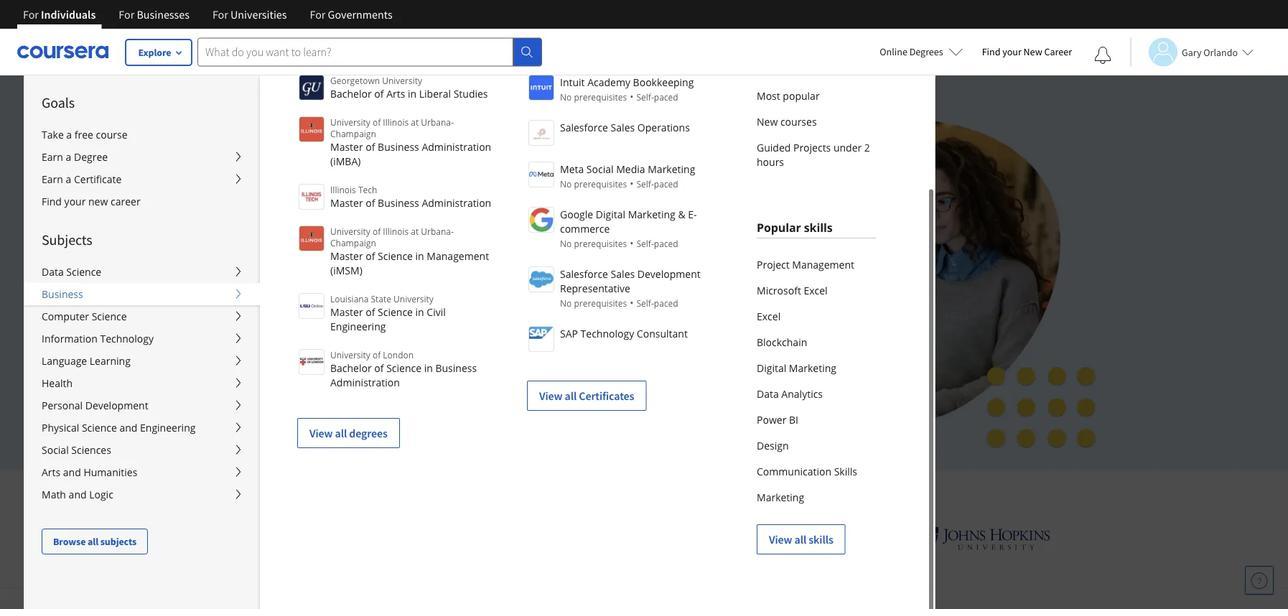 Task type: locate. For each thing, give the bounding box(es) containing it.
2 at from the top
[[411, 225, 419, 237]]

science inside dropdown button
[[92, 310, 127, 323]]

0 vertical spatial at
[[411, 116, 419, 128]]

university of illinois at urbana-champaign image
[[238, 528, 350, 551]]

None search field
[[198, 38, 542, 66]]

5 partnername logo image from the top
[[529, 267, 555, 292]]

1 vertical spatial engineering
[[140, 421, 196, 435]]

skills down "marketing" link
[[809, 532, 834, 547]]

university up coursera plus image
[[331, 116, 371, 128]]

all right browse
[[88, 535, 98, 548]]

browse
[[53, 535, 86, 548]]

0 vertical spatial with
[[293, 389, 316, 403]]

bachelor down georgetown
[[331, 87, 372, 100]]

1 vertical spatial illinois
[[331, 184, 356, 195]]

illinois
[[383, 116, 409, 128], [331, 184, 356, 195], [383, 225, 409, 237]]

all for certificates
[[565, 389, 577, 403]]

salesforce
[[560, 120, 609, 134], [560, 267, 609, 281]]

and down social sciences
[[63, 466, 81, 479]]

list
[[757, 31, 877, 175]]

explore
[[138, 46, 171, 59]]

2 self- from the top
[[637, 178, 654, 190]]

salesforce sales operations
[[560, 120, 690, 134]]

0 vertical spatial illinois
[[383, 116, 409, 128]]

of down "ready"
[[366, 249, 375, 263]]

business up the computer
[[42, 287, 83, 301]]

new left career
[[1024, 45, 1043, 58]]

paced inside meta social media marketing no prerequisites • self-paced
[[654, 178, 679, 190]]

1 no from the top
[[560, 91, 572, 103]]

technology inside sap technology consultant link
[[581, 327, 635, 340]]

• up sap technology consultant
[[630, 296, 634, 310]]

list containing free courses
[[757, 31, 877, 175]]

3 • from the top
[[630, 236, 634, 250]]

1 vertical spatial champaign
[[331, 237, 376, 249]]

What do you want to learn? text field
[[198, 38, 514, 66]]

1 vertical spatial urbana-
[[421, 225, 454, 237]]

digital up included
[[596, 207, 626, 221]]

all left certificates
[[565, 389, 577, 403]]

university inside university of illinois at urbana- champaign master of science in management (imsm)
[[331, 225, 371, 237]]

university up liberal
[[382, 74, 423, 86]]

master inside university of illinois at urbana- champaign master of business administration (imba)
[[331, 140, 363, 153]]

of inside georgetown university bachelor of arts in liberal studies
[[375, 87, 384, 100]]

1 horizontal spatial view
[[540, 389, 563, 403]]

civil
[[427, 305, 446, 319]]

0 vertical spatial day
[[288, 355, 306, 369]]

salesforce inside salesforce sales development representative no prerequisites • self-paced
[[560, 267, 609, 281]]

• down media
[[630, 177, 634, 190]]

illinois down 7,000+
[[383, 225, 409, 237]]

1 horizontal spatial social
[[587, 162, 614, 176]]

master up (imsm)
[[331, 249, 363, 263]]

1 • from the top
[[630, 90, 634, 103]]

view left certificates
[[540, 389, 563, 403]]

no inside google digital marketing & e- commerce no prerequisites • self-paced
[[560, 238, 572, 250]]

most
[[757, 89, 781, 102]]

degree
[[74, 150, 108, 164]]

1 horizontal spatial engineering
[[331, 319, 386, 333]]

science down 'london'
[[387, 361, 422, 375]]

prerequisites inside salesforce sales development representative no prerequisites • self-paced
[[574, 297, 627, 309]]

1 vertical spatial new
[[757, 115, 778, 128]]

0 vertical spatial development
[[638, 267, 701, 281]]

1 champaign from the top
[[331, 128, 376, 139]]

digital inside google digital marketing & e- commerce no prerequisites • self-paced
[[596, 207, 626, 221]]

a for certificate
[[66, 172, 71, 186]]

data analytics link
[[757, 381, 877, 407]]

master down tech
[[331, 196, 363, 209]]

humanities
[[84, 466, 137, 479]]

7,000+
[[375, 202, 424, 223]]

champaign inside university of illinois at urbana- champaign master of science in management (imsm)
[[331, 237, 376, 249]]

guarantee
[[418, 389, 470, 403]]

view all degrees list
[[297, 73, 493, 448]]

2 horizontal spatial your
[[1003, 45, 1022, 58]]

marketing inside google digital marketing & e- commerce no prerequisites • self-paced
[[628, 207, 676, 221]]

most popular link
[[757, 83, 877, 108]]

day left money-
[[333, 389, 351, 403]]

2 sales from the top
[[611, 267, 635, 281]]

1 salesforce from the top
[[560, 120, 609, 134]]

representative
[[560, 281, 631, 295]]

0 vertical spatial arts
[[387, 87, 405, 100]]

marketing inside meta social media marketing no prerequisites • self-paced
[[648, 162, 696, 176]]

all inside list
[[565, 389, 577, 403]]

6 partnername logo image from the top
[[529, 326, 555, 352]]

in inside university of london bachelor of science in business administration
[[424, 361, 433, 375]]

illinois inside university of illinois at urbana- champaign master of business administration (imba)
[[383, 116, 409, 128]]

power bi link
[[757, 407, 877, 433]]

2 vertical spatial your
[[228, 252, 261, 274]]

no down 'commerce'
[[560, 238, 572, 250]]

skills up project management link
[[805, 220, 833, 235]]

no inside meta social media marketing no prerequisites • self-paced
[[560, 178, 572, 190]]

design link
[[757, 433, 877, 458]]

1 horizontal spatial management
[[793, 258, 855, 271]]

1 vertical spatial free
[[308, 355, 330, 369]]

0 horizontal spatial data
[[42, 265, 64, 279]]

urbana- for in
[[421, 225, 454, 237]]

0 vertical spatial bachelor
[[331, 87, 372, 100]]

2 urbana- from the top
[[421, 225, 454, 237]]

universities
[[231, 7, 287, 22]]

0 vertical spatial urbana-
[[421, 116, 454, 128]]

coursera plus image
[[228, 135, 447, 156]]

day down $59 /month, cancel anytime
[[288, 355, 306, 369]]

3 paced from the top
[[654, 238, 679, 250]]

marketing left &
[[628, 207, 676, 221]]

champaign up (imsm)
[[331, 237, 376, 249]]

earn inside 'dropdown button'
[[42, 150, 63, 164]]

administration inside university of illinois at urbana- champaign master of business administration (imba)
[[422, 140, 492, 153]]

0 horizontal spatial day
[[288, 355, 306, 369]]

0 vertical spatial courses
[[780, 63, 817, 77]]

and
[[295, 227, 323, 249], [120, 421, 138, 435], [63, 466, 81, 479], [654, 482, 685, 505], [69, 488, 87, 502]]

paced down &
[[654, 238, 679, 250]]

2 champaign from the top
[[331, 237, 376, 249]]

0 vertical spatial find
[[983, 45, 1001, 58]]

1 vertical spatial with
[[782, 482, 816, 505]]

administration inside university of london bachelor of science in business administration
[[331, 375, 400, 389]]

2
[[865, 140, 871, 154]]

courses up the popular
[[780, 63, 817, 77]]

all left degrees
[[335, 426, 347, 440]]

urbana- inside university of illinois at urbana- champaign master of business administration (imba)
[[421, 116, 454, 128]]

0 vertical spatial your
[[1003, 45, 1022, 58]]

4 paced from the top
[[654, 297, 679, 309]]

no up sap
[[560, 297, 572, 309]]

paced inside the 'intuit academy bookkeeping no prerequisites • self-paced'
[[654, 91, 679, 103]]

arts and humanities
[[42, 466, 137, 479]]

of down 'london'
[[375, 361, 384, 375]]

popular skills
[[757, 220, 833, 235]]

and inside popup button
[[63, 466, 81, 479]]

development up physical science and engineering
[[85, 399, 148, 412]]

view inside list
[[540, 389, 563, 403]]

1 vertical spatial data
[[757, 387, 779, 401]]

management inside the view all skills list
[[793, 258, 855, 271]]

1 earn from the top
[[42, 150, 63, 164]]

language learning button
[[24, 350, 260, 372]]

project management
[[757, 258, 855, 271]]

social right meta
[[587, 162, 614, 176]]

view down "marketing" link
[[770, 532, 793, 547]]

courses down the popular
[[781, 115, 817, 128]]

paced up consultant
[[654, 297, 679, 309]]

partnername logo image
[[529, 75, 555, 101], [529, 120, 555, 146], [529, 162, 555, 188], [529, 207, 555, 233], [529, 267, 555, 292], [529, 326, 555, 352]]

business inside university of london bachelor of science in business administration
[[436, 361, 477, 375]]

0 vertical spatial social
[[587, 162, 614, 176]]

1 vertical spatial view
[[310, 426, 333, 440]]

0 vertical spatial sales
[[611, 120, 635, 134]]

marketing up data analytics link
[[790, 361, 837, 375]]

2 prerequisites from the top
[[574, 178, 627, 190]]

a inside popup button
[[66, 172, 71, 186]]

london
[[383, 349, 414, 361]]

information
[[42, 332, 98, 346]]

0 vertical spatial free
[[757, 63, 778, 77]]

engineering down personal development popup button
[[140, 421, 196, 435]]

johns hopkins university image
[[915, 526, 1051, 553]]

for left governments
[[310, 7, 326, 22]]

0 horizontal spatial arts
[[42, 466, 60, 479]]

earn down take
[[42, 150, 63, 164]]

1 sales from the top
[[611, 120, 635, 134]]

illinois inside the illinois tech master of business administration
[[331, 184, 356, 195]]

4 no from the top
[[560, 297, 572, 309]]

louisiana state university master of science in civil engineering
[[331, 293, 446, 333]]

technology right sap
[[581, 327, 635, 340]]

earn down earn a degree
[[42, 172, 63, 186]]

at for science
[[411, 225, 419, 237]]

1 university of illinois at urbana-champaign logo image from the top
[[299, 116, 325, 142]]

2 paced from the top
[[654, 178, 679, 190]]

1 vertical spatial day
[[333, 389, 351, 403]]

1 courses from the top
[[780, 63, 817, 77]]

money-
[[354, 389, 392, 403]]

2 master from the top
[[331, 196, 363, 209]]

1 vertical spatial university of illinois at urbana-champaign logo image
[[299, 226, 325, 251]]

2 vertical spatial illinois
[[383, 225, 409, 237]]

of down tech
[[366, 196, 375, 209]]

university down 'to'
[[331, 225, 371, 237]]

1 horizontal spatial your
[[228, 252, 261, 274]]

data analytics
[[757, 387, 823, 401]]

show notifications image
[[1095, 47, 1112, 64]]

of down state
[[366, 305, 375, 319]]

1 self- from the top
[[637, 91, 654, 103]]

1 vertical spatial development
[[85, 399, 148, 412]]

view for view all skills
[[770, 532, 793, 547]]

google
[[560, 207, 594, 221]]

at
[[411, 116, 419, 128], [411, 225, 419, 237]]

illinois down georgetown university bachelor of arts in liberal studies
[[383, 116, 409, 128]]

0 vertical spatial view
[[540, 389, 563, 403]]

data inside the data science popup button
[[42, 265, 64, 279]]

find your new career
[[42, 195, 141, 208]]

view all degrees
[[310, 426, 388, 440]]

science down "ready"
[[378, 249, 413, 263]]

engineering down the louisiana
[[331, 319, 386, 333]]

4 self- from the top
[[637, 297, 654, 309]]

4 • from the top
[[630, 296, 634, 310]]

science inside louisiana state university master of science in civil engineering
[[378, 305, 413, 319]]

a
[[66, 128, 72, 142], [66, 150, 71, 164], [66, 172, 71, 186]]

university inside georgetown university bachelor of arts in liberal studies
[[382, 74, 423, 86]]

view
[[540, 389, 563, 403], [310, 426, 333, 440], [770, 532, 793, 547]]

1 vertical spatial bachelor
[[331, 361, 372, 375]]

data inside data analytics link
[[757, 387, 779, 401]]

1 horizontal spatial development
[[638, 267, 701, 281]]

georgetown university logo image
[[299, 75, 325, 101]]

3 for from the left
[[213, 7, 228, 22]]

2 vertical spatial administration
[[331, 375, 400, 389]]

sales down the 'intuit academy bookkeeping no prerequisites • self-paced'
[[611, 120, 635, 134]]

partnername logo image for salesforce
[[529, 267, 555, 292]]

1 vertical spatial courses
[[781, 115, 817, 128]]

of up coursera plus image
[[373, 116, 381, 128]]

personal development
[[42, 399, 148, 412]]

course
[[96, 128, 128, 142]]

management
[[427, 249, 489, 263], [793, 258, 855, 271]]

1 horizontal spatial arts
[[387, 87, 405, 100]]

business up guarantee
[[436, 361, 477, 375]]

a left free
[[66, 128, 72, 142]]

•
[[630, 90, 634, 103], [630, 177, 634, 190], [630, 236, 634, 250], [630, 296, 634, 310]]

with down communication
[[782, 482, 816, 505]]

1 vertical spatial excel
[[757, 309, 781, 323]]

3 no from the top
[[560, 238, 572, 250]]

view all skills link
[[757, 524, 846, 555]]

at inside university of illinois at urbana- champaign master of business administration (imba)
[[411, 116, 419, 128]]

science down personal development
[[82, 421, 117, 435]]

1 vertical spatial sales
[[611, 267, 635, 281]]

self- down media
[[637, 178, 654, 190]]

2 courses from the top
[[781, 115, 817, 128]]

• inside the 'intuit academy bookkeeping no prerequisites • self-paced'
[[630, 90, 634, 103]]

2 bachelor from the top
[[331, 361, 372, 375]]

1 vertical spatial social
[[42, 443, 69, 457]]

1 vertical spatial a
[[66, 150, 71, 164]]

your down projects,
[[228, 252, 261, 274]]

at inside university of illinois at urbana- champaign master of science in management (imsm)
[[411, 225, 419, 237]]

with
[[293, 389, 316, 403], [782, 482, 816, 505]]

microsoft excel
[[757, 283, 828, 297]]

partnername logo image inside sap technology consultant link
[[529, 326, 555, 352]]

university for business
[[331, 116, 371, 128]]

business
[[378, 140, 419, 153], [378, 196, 419, 209], [42, 287, 83, 301], [436, 361, 477, 375]]

0 vertical spatial engineering
[[331, 319, 386, 333]]

0 horizontal spatial development
[[85, 399, 148, 412]]

no down intuit
[[560, 91, 572, 103]]

0 vertical spatial digital
[[596, 207, 626, 221]]

university of illinois at urbana-champaign logo image for master of science in management (imsm)
[[299, 226, 325, 251]]

earn a certificate button
[[24, 168, 260, 190]]

1 horizontal spatial technology
[[581, 327, 635, 340]]

development up consultant
[[638, 267, 701, 281]]

4 partnername logo image from the top
[[529, 207, 555, 233]]

0 horizontal spatial view
[[310, 426, 333, 440]]

0 horizontal spatial new
[[757, 115, 778, 128]]

new down most
[[757, 115, 778, 128]]

prerequisites
[[574, 91, 627, 103], [574, 178, 627, 190], [574, 238, 627, 250], [574, 297, 627, 309]]

businesses
[[137, 7, 190, 22]]

university down anytime
[[331, 349, 371, 361]]

1 vertical spatial skills
[[809, 532, 834, 547]]

0 horizontal spatial find
[[42, 195, 62, 208]]

salesforce up representative
[[560, 267, 609, 281]]

technology down computer science dropdown button
[[100, 332, 154, 346]]

physical science and engineering button
[[24, 417, 260, 439]]

digital marketing link
[[757, 355, 877, 381]]

university of illinois at urbana-champaign logo image
[[299, 116, 325, 142], [299, 226, 325, 251]]

champaign up (imba)
[[331, 128, 376, 139]]

for for universities
[[213, 7, 228, 22]]

free inside button
[[308, 355, 330, 369]]

1 horizontal spatial find
[[983, 45, 1001, 58]]

0 horizontal spatial technology
[[100, 332, 154, 346]]

1 vertical spatial digital
[[757, 361, 787, 375]]

language
[[42, 354, 87, 368]]

courses
[[780, 63, 817, 77], [781, 115, 817, 128]]

administration down studies
[[422, 140, 492, 153]]

1 vertical spatial at
[[411, 225, 419, 237]]

online degrees
[[880, 45, 944, 58]]

earn inside popup button
[[42, 172, 63, 186]]

self- down bookkeeping
[[637, 91, 654, 103]]

sales inside salesforce sales development representative no prerequisites • self-paced
[[611, 267, 635, 281]]

find
[[983, 45, 1001, 58], [42, 195, 62, 208]]

arts up math at left bottom
[[42, 466, 60, 479]]

management up microsoft excel link
[[793, 258, 855, 271]]

0 vertical spatial data
[[42, 265, 64, 279]]

engineering
[[331, 319, 386, 333], [140, 421, 196, 435]]

3 self- from the top
[[637, 238, 654, 250]]

under
[[834, 140, 862, 154]]

a down earn a degree
[[66, 172, 71, 186]]

3 partnername logo image from the top
[[529, 162, 555, 188]]

prerequisites inside the 'intuit academy bookkeeping no prerequisites • self-paced'
[[574, 91, 627, 103]]

management down certificate
[[427, 249, 489, 263]]

1 horizontal spatial with
[[782, 482, 816, 505]]

earn for earn a certificate
[[42, 172, 63, 186]]

0 vertical spatial champaign
[[331, 128, 376, 139]]

1 horizontal spatial digital
[[757, 361, 787, 375]]

for individuals
[[23, 7, 96, 22]]

sas image
[[717, 528, 772, 551]]

1 master from the top
[[331, 140, 363, 153]]

1 horizontal spatial data
[[757, 387, 779, 401]]

paced
[[654, 91, 679, 103], [654, 178, 679, 190], [654, 238, 679, 250], [654, 297, 679, 309]]

university inside university of london bachelor of science in business administration
[[331, 349, 371, 361]]

your for new
[[1003, 45, 1022, 58]]

access
[[304, 202, 352, 223]]

find inside explore menu element
[[42, 195, 62, 208]]

list inside popular skills menu item
[[757, 31, 877, 175]]

data down subjects
[[42, 265, 64, 279]]

paced down bookkeeping
[[654, 91, 679, 103]]

digital down blockchain
[[757, 361, 787, 375]]

0 horizontal spatial social
[[42, 443, 69, 457]]

champaign inside university of illinois at urbana- champaign master of business administration (imba)
[[331, 128, 376, 139]]

salesforce up meta
[[560, 120, 609, 134]]

university up civil
[[394, 293, 434, 305]]

2 horizontal spatial view
[[770, 532, 793, 547]]

1 vertical spatial earn
[[42, 172, 63, 186]]

at down 7,000+
[[411, 225, 419, 237]]

no down meta
[[560, 178, 572, 190]]

bachelor
[[331, 87, 372, 100], [331, 361, 372, 375]]

2 vertical spatial a
[[66, 172, 71, 186]]

• down on
[[630, 236, 634, 250]]

social
[[587, 162, 614, 176], [42, 443, 69, 457]]

science
[[378, 249, 413, 263], [66, 265, 101, 279], [378, 305, 413, 319], [92, 310, 127, 323], [387, 361, 422, 375], [82, 421, 117, 435]]

0 horizontal spatial management
[[427, 249, 489, 263]]

view down 14-
[[310, 426, 333, 440]]

0 horizontal spatial digital
[[596, 207, 626, 221]]

projects
[[794, 140, 831, 154]]

2 vertical spatial view
[[770, 532, 793, 547]]

a inside 'dropdown button'
[[66, 150, 71, 164]]

0 horizontal spatial engineering
[[140, 421, 196, 435]]

sales up representative
[[611, 267, 635, 281]]

1 paced from the top
[[654, 91, 679, 103]]

1 horizontal spatial excel
[[804, 283, 828, 297]]

illinois for science
[[383, 225, 409, 237]]

intuit academy bookkeeping no prerequisites • self-paced
[[560, 75, 694, 103]]

1 horizontal spatial free
[[757, 63, 778, 77]]

and up subscription
[[295, 227, 323, 249]]

engineering inside louisiana state university master of science in civil engineering
[[331, 319, 386, 333]]

0 horizontal spatial with
[[293, 389, 316, 403]]

computer science
[[42, 310, 127, 323]]

or $399 /year with 14-day money-back guarantee
[[228, 389, 470, 403]]

2 university of illinois at urbana-champaign logo image from the top
[[299, 226, 325, 251]]

browse all subjects
[[53, 535, 137, 548]]

in inside louisiana state university master of science in civil engineering
[[416, 305, 424, 319]]

self- down on
[[637, 238, 654, 250]]

self- up consultant
[[637, 297, 654, 309]]

earn for earn a degree
[[42, 150, 63, 164]]

urbana- inside university of illinois at urbana- champaign master of science in management (imsm)
[[421, 225, 454, 237]]

all left hec paris image
[[795, 532, 807, 547]]

self- inside meta social media marketing no prerequisites • self-paced
[[637, 178, 654, 190]]

(imsm)
[[331, 263, 363, 277]]

3 master from the top
[[331, 249, 363, 263]]

all inside button
[[88, 535, 98, 548]]

2 • from the top
[[630, 177, 634, 190]]

1 vertical spatial find
[[42, 195, 62, 208]]

your
[[1003, 45, 1022, 58], [64, 195, 86, 208], [228, 252, 261, 274]]

find right degrees
[[983, 45, 1001, 58]]

0 vertical spatial earn
[[42, 150, 63, 164]]

intuit
[[560, 75, 585, 89]]

meta social media marketing no prerequisites • self-paced
[[560, 162, 696, 190]]

excel down project management link
[[804, 283, 828, 297]]

state
[[371, 293, 392, 305]]

illinois inside university of illinois at urbana- champaign master of science in management (imsm)
[[383, 225, 409, 237]]

1 prerequisites from the top
[[574, 91, 627, 103]]

science up information technology
[[92, 310, 127, 323]]

university for science
[[331, 225, 371, 237]]

1 vertical spatial salesforce
[[560, 267, 609, 281]]

marketing right media
[[648, 162, 696, 176]]

health button
[[24, 372, 260, 394]]

0 vertical spatial salesforce
[[560, 120, 609, 134]]

2 partnername logo image from the top
[[529, 120, 555, 146]]

1 vertical spatial arts
[[42, 466, 60, 479]]

prerequisites down 'commerce'
[[574, 238, 627, 250]]

0 vertical spatial a
[[66, 128, 72, 142]]

sales for operations
[[611, 120, 635, 134]]

partnername logo image for intuit
[[529, 75, 555, 101]]

for for individuals
[[23, 7, 39, 22]]

1 horizontal spatial new
[[1024, 45, 1043, 58]]

and left logic
[[69, 488, 87, 502]]

0 horizontal spatial free
[[308, 355, 330, 369]]

administration up certificate
[[422, 196, 492, 209]]

and down personal development popup button
[[120, 421, 138, 435]]

online
[[880, 45, 908, 58]]

subjects
[[100, 535, 137, 548]]

2 salesforce from the top
[[560, 267, 609, 281]]

1 urbana- from the top
[[421, 116, 454, 128]]

4 master from the top
[[331, 305, 363, 319]]

0 vertical spatial administration
[[422, 140, 492, 153]]

2 earn from the top
[[42, 172, 63, 186]]

prerequisites inside google digital marketing & e- commerce no prerequisites • self-paced
[[574, 238, 627, 250]]

of up tech
[[366, 140, 375, 153]]

administration down trial
[[331, 375, 400, 389]]

0 vertical spatial university of illinois at urbana-champaign logo image
[[299, 116, 325, 142]]

microsoft
[[757, 283, 802, 297]]

1 vertical spatial your
[[64, 195, 86, 208]]

with left 14-
[[293, 389, 316, 403]]

master inside louisiana state university master of science in civil engineering
[[331, 305, 363, 319]]

data science button
[[24, 261, 260, 283]]

data
[[42, 265, 64, 279], [757, 387, 779, 401]]

self-
[[637, 91, 654, 103], [637, 178, 654, 190], [637, 238, 654, 250], [637, 297, 654, 309]]

2 for from the left
[[119, 7, 135, 22]]

technology inside information technology dropdown button
[[100, 332, 154, 346]]

technology for information
[[100, 332, 154, 346]]

bookkeeping
[[633, 75, 694, 89]]

science down state
[[378, 305, 413, 319]]

studies
[[454, 87, 488, 100]]

your inside explore menu element
[[64, 195, 86, 208]]

0 horizontal spatial your
[[64, 195, 86, 208]]

for left individuals
[[23, 7, 39, 22]]

social inside dropdown button
[[42, 443, 69, 457]]

university inside university of illinois at urbana- champaign master of business administration (imba)
[[331, 116, 371, 128]]

for left businesses on the left top of page
[[119, 7, 135, 22]]

1 at from the top
[[411, 116, 419, 128]]

urbana- down liberal
[[421, 116, 454, 128]]

4 prerequisites from the top
[[574, 297, 627, 309]]

1 partnername logo image from the top
[[529, 75, 555, 101]]

2 no from the top
[[560, 178, 572, 190]]

group
[[24, 0, 1289, 609]]

1 bachelor from the top
[[331, 87, 372, 100]]

1 for from the left
[[23, 7, 39, 22]]

3 prerequisites from the top
[[574, 238, 627, 250]]

1 vertical spatial administration
[[422, 196, 492, 209]]

bachelor inside university of london bachelor of science in business administration
[[331, 361, 372, 375]]

your left new
[[64, 195, 86, 208]]

4 for from the left
[[310, 7, 326, 22]]



Task type: vqa. For each thing, say whether or not it's contained in the screenshot.


Task type: describe. For each thing, give the bounding box(es) containing it.
0 vertical spatial excel
[[804, 283, 828, 297]]

arts and humanities button
[[24, 461, 260, 484]]

self- inside google digital marketing & e- commerce no prerequisites • self-paced
[[637, 238, 654, 250]]

marketing down communication
[[757, 490, 805, 504]]

view for view all degrees
[[310, 426, 333, 440]]

browse all subjects button
[[42, 529, 148, 555]]

free courses link
[[757, 57, 877, 83]]

university of london logo image
[[299, 349, 325, 375]]

and left companies
[[654, 482, 685, 505]]

banner navigation
[[11, 0, 404, 29]]

included
[[587, 227, 650, 249]]

career
[[111, 195, 141, 208]]

for for governments
[[310, 7, 326, 22]]

salesforce for salesforce sales operations
[[560, 120, 609, 134]]

sap technology consultant
[[560, 327, 688, 340]]

science inside university of london bachelor of science in business administration
[[387, 361, 422, 375]]

find your new career link
[[24, 190, 260, 213]]

plus
[[898, 482, 932, 505]]

in inside university of illinois at urbana- champaign master of science in management (imsm)
[[416, 249, 424, 263]]

data science
[[42, 265, 101, 279]]

programs—all
[[478, 227, 582, 249]]

new inside popular skills menu item
[[757, 115, 778, 128]]

degrees
[[349, 426, 388, 440]]

business inside university of illinois at urbana- champaign master of business administration (imba)
[[378, 140, 419, 153]]

science down subjects
[[66, 265, 101, 279]]

coursera image
[[17, 40, 108, 63]]

data for data analytics
[[757, 387, 779, 401]]

$59
[[228, 322, 245, 336]]

salesforce sales development representative no prerequisites • self-paced
[[560, 267, 701, 310]]

leading universities and companies with coursera plus
[[490, 482, 932, 505]]

all for degrees
[[335, 426, 347, 440]]

your for new
[[64, 195, 86, 208]]

digital inside the view all skills list
[[757, 361, 787, 375]]

certificates
[[579, 389, 635, 403]]

start
[[251, 355, 276, 369]]

individuals
[[41, 7, 96, 22]]

• inside meta social media marketing no prerequisites • self-paced
[[630, 177, 634, 190]]

operations
[[638, 120, 690, 134]]

academy
[[588, 75, 631, 89]]

group containing goals
[[24, 0, 1289, 609]]

communication skills link
[[757, 458, 877, 484]]

university of illinois at urbana- champaign master of science in management (imsm)
[[331, 225, 489, 277]]

champaign for master of science in management (imsm)
[[331, 237, 376, 249]]

excel link
[[757, 303, 877, 329]]

paced inside google digital marketing & e- commerce no prerequisites • self-paced
[[654, 238, 679, 250]]

partnername logo image for meta
[[529, 162, 555, 188]]

salesforce sales operations link
[[527, 119, 723, 146]]

of down 7,000+
[[373, 225, 381, 237]]

technology for sap
[[581, 327, 635, 340]]

social sciences button
[[24, 439, 260, 461]]

university inside louisiana state university master of science in civil engineering
[[394, 293, 434, 305]]

no inside the 'intuit academy bookkeeping no prerequisites • self-paced'
[[560, 91, 572, 103]]

coursera
[[821, 482, 894, 505]]

leading
[[495, 482, 553, 505]]

partnername logo image inside the salesforce sales operations link
[[529, 120, 555, 146]]

0 vertical spatial new
[[1024, 45, 1043, 58]]

engineering inside popup button
[[140, 421, 196, 435]]

day inside the start 7-day free trial button
[[288, 355, 306, 369]]

project
[[757, 258, 790, 271]]

project management link
[[757, 251, 877, 277]]

logic
[[89, 488, 113, 502]]

your inside unlimited access to 7,000+ world-class courses, hands-on projects, and job-ready certificate programs—all included in your subscription
[[228, 252, 261, 274]]

no inside salesforce sales development representative no prerequisites • self-paced
[[560, 297, 572, 309]]

google digital marketing & e- commerce no prerequisites • self-paced
[[560, 207, 697, 250]]

university for administration
[[331, 349, 371, 361]]

management inside university of illinois at urbana- champaign master of science in management (imsm)
[[427, 249, 489, 263]]

view all skills
[[770, 532, 834, 547]]

1 horizontal spatial day
[[333, 389, 351, 403]]

bachelor inside georgetown university bachelor of arts in liberal studies
[[331, 87, 372, 100]]

on
[[630, 202, 650, 223]]

personal
[[42, 399, 83, 412]]

communication skills
[[757, 465, 858, 478]]

explore button
[[126, 40, 192, 65]]

popular
[[757, 220, 802, 235]]

arts inside popup button
[[42, 466, 60, 479]]

in inside georgetown university bachelor of arts in liberal studies
[[408, 87, 417, 100]]

hours
[[757, 155, 785, 168]]

free courses
[[757, 63, 817, 77]]

self- inside salesforce sales development representative no prerequisites • self-paced
[[637, 297, 654, 309]]

consultant
[[637, 327, 688, 340]]

computer
[[42, 310, 89, 323]]

microsoft excel link
[[757, 277, 877, 303]]

find for find your new career
[[42, 195, 62, 208]]

career
[[1045, 45, 1073, 58]]

certificate
[[74, 172, 122, 186]]

online degrees button
[[869, 36, 975, 68]]

hec paris image
[[818, 524, 868, 554]]

liberal
[[419, 87, 451, 100]]

certificate
[[401, 227, 474, 249]]

view all certificates list
[[527, 73, 723, 411]]

louisiana
[[331, 293, 369, 305]]

meta
[[560, 162, 584, 176]]

subscription
[[266, 252, 356, 274]]

university of illinois at urbana-champaign logo image for master of business administration (imba)
[[299, 116, 325, 142]]

urbana- for administration
[[421, 116, 454, 128]]

data for data science
[[42, 265, 64, 279]]

14-
[[318, 389, 333, 403]]

sales for development
[[611, 267, 635, 281]]

self- inside the 'intuit academy bookkeeping no prerequisites • self-paced'
[[637, 91, 654, 103]]

physical science and engineering
[[42, 421, 196, 435]]

0 horizontal spatial excel
[[757, 309, 781, 323]]

subjects
[[42, 231, 92, 249]]

salesforce for salesforce sales development representative no prerequisites • self-paced
[[560, 267, 609, 281]]

business inside popup button
[[42, 287, 83, 301]]

• inside salesforce sales development representative no prerequisites • self-paced
[[630, 296, 634, 310]]

to
[[356, 202, 371, 223]]

explore menu element
[[24, 75, 260, 555]]

start 7-day free trial button
[[228, 345, 378, 380]]

courses for new courses
[[781, 115, 817, 128]]

all for subjects
[[88, 535, 98, 548]]

$59 /month, cancel anytime
[[228, 322, 365, 336]]

earn a degree
[[42, 150, 108, 164]]

science inside university of illinois at urbana- champaign master of science in management (imsm)
[[378, 249, 413, 263]]

design
[[757, 439, 789, 452]]

7-
[[278, 355, 288, 369]]

view for view all certificates
[[540, 389, 563, 403]]

a for degree
[[66, 150, 71, 164]]

language learning
[[42, 354, 131, 368]]

at for business
[[411, 116, 419, 128]]

all for skills
[[795, 532, 807, 547]]

louisiana state university logo image
[[299, 293, 325, 319]]

class
[[475, 202, 511, 223]]

administration inside the illinois tech master of business administration
[[422, 196, 492, 209]]

paced inside salesforce sales development representative no prerequisites • self-paced
[[654, 297, 679, 309]]

ready
[[356, 227, 397, 249]]

back
[[392, 389, 415, 403]]

find your new career link
[[975, 43, 1080, 61]]

of left 'london'
[[373, 349, 381, 361]]

view all skills list
[[757, 251, 877, 555]]

gary
[[1183, 46, 1202, 59]]

development inside popup button
[[85, 399, 148, 412]]

and inside unlimited access to 7,000+ world-class courses, hands-on projects, and job-ready certificate programs—all included in your subscription
[[295, 227, 323, 249]]

0 vertical spatial skills
[[805, 220, 833, 235]]

e-
[[688, 207, 697, 221]]

master inside university of illinois at urbana- champaign master of science in management (imsm)
[[331, 249, 363, 263]]

degrees
[[910, 45, 944, 58]]

media
[[617, 162, 646, 176]]

blockchain
[[757, 335, 808, 349]]

governments
[[328, 7, 393, 22]]

new courses link
[[757, 108, 877, 134]]

free inside popular skills menu item
[[757, 63, 778, 77]]

master inside the illinois tech master of business administration
[[331, 196, 363, 209]]

a for free
[[66, 128, 72, 142]]

in inside unlimited access to 7,000+ world-class courses, hands-on projects, and job-ready certificate programs—all included in your subscription
[[654, 227, 668, 249]]

of inside the illinois tech master of business administration
[[366, 196, 375, 209]]

for for businesses
[[119, 7, 135, 22]]

courses for free courses
[[780, 63, 817, 77]]

• inside google digital marketing & e- commerce no prerequisites • self-paced
[[630, 236, 634, 250]]

business inside the illinois tech master of business administration
[[378, 196, 419, 209]]

help center image
[[1252, 572, 1269, 589]]

for governments
[[310, 7, 393, 22]]

development inside salesforce sales development representative no prerequisites • self-paced
[[638, 267, 701, 281]]

skills inside list
[[809, 532, 834, 547]]

personal development button
[[24, 394, 260, 417]]

sciences
[[71, 443, 111, 457]]

champaign for master of business administration (imba)
[[331, 128, 376, 139]]

courses,
[[515, 202, 576, 223]]

prerequisites inside meta social media marketing no prerequisites • self-paced
[[574, 178, 627, 190]]

goals
[[42, 94, 75, 112]]

math and logic
[[42, 488, 113, 502]]

power bi
[[757, 413, 799, 426]]

math and logic button
[[24, 484, 260, 506]]

for businesses
[[119, 7, 190, 22]]

arts inside georgetown university bachelor of arts in liberal studies
[[387, 87, 405, 100]]

view all degrees link
[[297, 418, 400, 448]]

tech
[[358, 184, 377, 195]]

georgetown university bachelor of arts in liberal studies
[[331, 74, 488, 100]]

of inside louisiana state university master of science in civil engineering
[[366, 305, 375, 319]]

social inside meta social media marketing no prerequisites • self-paced
[[587, 162, 614, 176]]

illinois for business
[[383, 116, 409, 128]]

guided projects under 2 hours link
[[757, 134, 877, 175]]

illinois tech logo image
[[299, 184, 325, 210]]

unlimited
[[228, 202, 300, 223]]

find for find your new career
[[983, 45, 1001, 58]]

partnername logo image for google
[[529, 207, 555, 233]]

popular skills menu item
[[259, 0, 1289, 609]]



